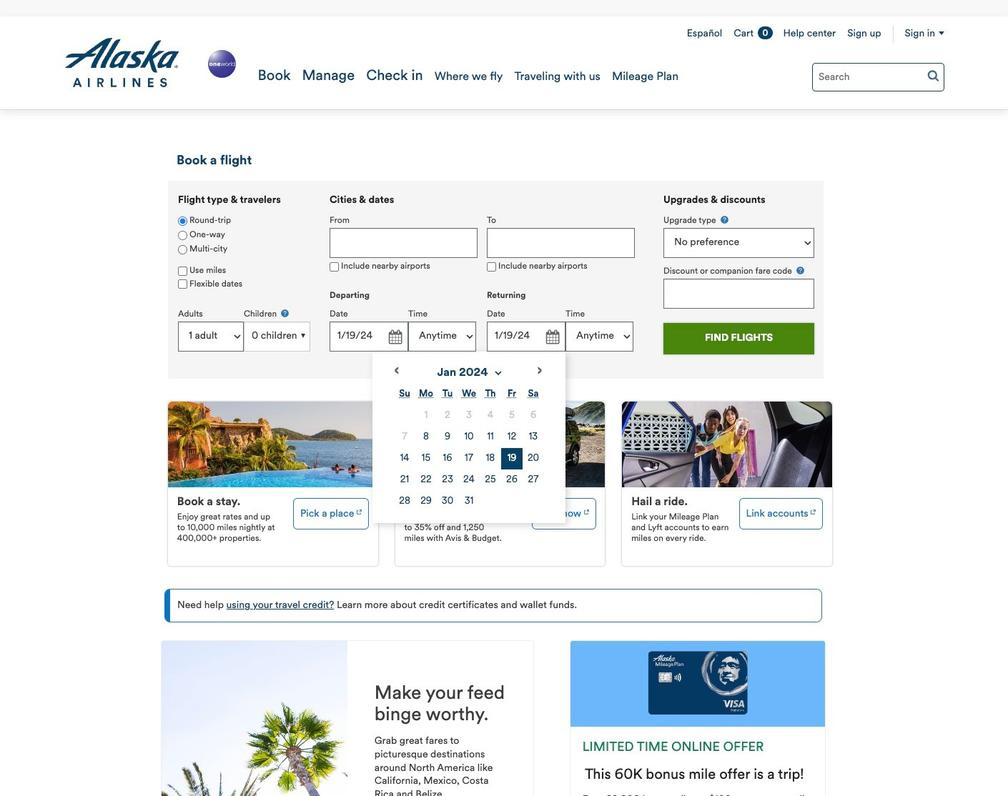 Task type: vqa. For each thing, say whether or not it's contained in the screenshot.
checkbox
yes



Task type: describe. For each thing, give the bounding box(es) containing it.
1   radio from the top
[[178, 231, 187, 240]]

book rides image
[[811, 505, 816, 517]]

rent now image
[[584, 505, 589, 517]]

oneworld logo image
[[205, 48, 239, 81]]

2   radio from the top
[[178, 245, 187, 254]]

header nav bar navigation
[[0, 16, 1009, 110]]

book a stay image
[[357, 505, 362, 517]]

Search text field
[[813, 63, 945, 92]]

0 horizontal spatial group
[[168, 181, 320, 371]]

photo of an suv driving towards a mountain image
[[395, 402, 605, 488]]

3 row from the top
[[394, 448, 544, 470]]

5 row from the top
[[394, 491, 544, 513]]

1 open datepicker image from the left
[[385, 327, 405, 348]]

  radio
[[178, 216, 187, 226]]



Task type: locate. For each thing, give the bounding box(es) containing it.
2 horizontal spatial group
[[664, 215, 815, 309]]

some kids opening a door image
[[623, 402, 833, 488]]

open datepicker image
[[385, 327, 405, 348], [542, 327, 562, 348]]

0 vertical spatial   radio
[[178, 231, 187, 240]]

1 horizontal spatial group
[[330, 195, 644, 523]]

option group
[[178, 215, 310, 258]]

cell
[[416, 405, 437, 427], [437, 405, 458, 427], [458, 405, 480, 427], [480, 405, 501, 427], [501, 405, 523, 427], [523, 405, 544, 427], [394, 427, 416, 448], [416, 427, 437, 448], [437, 427, 458, 448], [458, 427, 480, 448], [480, 427, 501, 448], [501, 427, 523, 448], [523, 427, 544, 448], [394, 448, 416, 470], [416, 448, 437, 470], [437, 448, 458, 470], [458, 448, 480, 470], [480, 448, 501, 470], [501, 448, 523, 470], [523, 448, 544, 470], [394, 470, 416, 491], [416, 470, 437, 491], [437, 470, 458, 491], [458, 470, 480, 491], [480, 470, 501, 491], [501, 470, 523, 491], [523, 470, 544, 491], [394, 491, 416, 513], [416, 491, 437, 513], [437, 491, 458, 513], [458, 491, 480, 513]]

4 row from the top
[[394, 470, 544, 491]]

None text field
[[487, 228, 635, 258], [664, 279, 815, 309], [487, 322, 566, 352], [487, 228, 635, 258], [664, 279, 815, 309], [487, 322, 566, 352]]

0 horizontal spatial open datepicker image
[[385, 327, 405, 348]]

row
[[394, 405, 544, 427], [394, 427, 544, 448], [394, 448, 544, 470], [394, 470, 544, 491], [394, 491, 544, 513]]

2 row from the top
[[394, 427, 544, 448]]

None text field
[[330, 228, 478, 258], [330, 322, 408, 352], [330, 228, 478, 258], [330, 322, 408, 352]]

photo of a hotel with a swimming pool and palm trees image
[[168, 402, 378, 488]]

group
[[168, 181, 320, 371], [330, 195, 644, 523], [664, 215, 815, 309]]

search button image
[[928, 69, 940, 82]]

None checkbox
[[330, 262, 339, 272], [487, 262, 496, 272], [178, 280, 187, 289], [330, 262, 339, 272], [487, 262, 496, 272], [178, 280, 187, 289]]

grid
[[394, 384, 544, 513]]

1 horizontal spatial open datepicker image
[[542, 327, 562, 348]]

1 row from the top
[[394, 405, 544, 427]]

alaska airlines logo image
[[64, 38, 180, 88]]

None submit
[[664, 323, 815, 355]]

  checkbox
[[178, 267, 187, 276]]

1 vertical spatial   radio
[[178, 245, 187, 254]]

2 open datepicker image from the left
[[542, 327, 562, 348]]

  radio
[[178, 231, 187, 240], [178, 245, 187, 254]]



